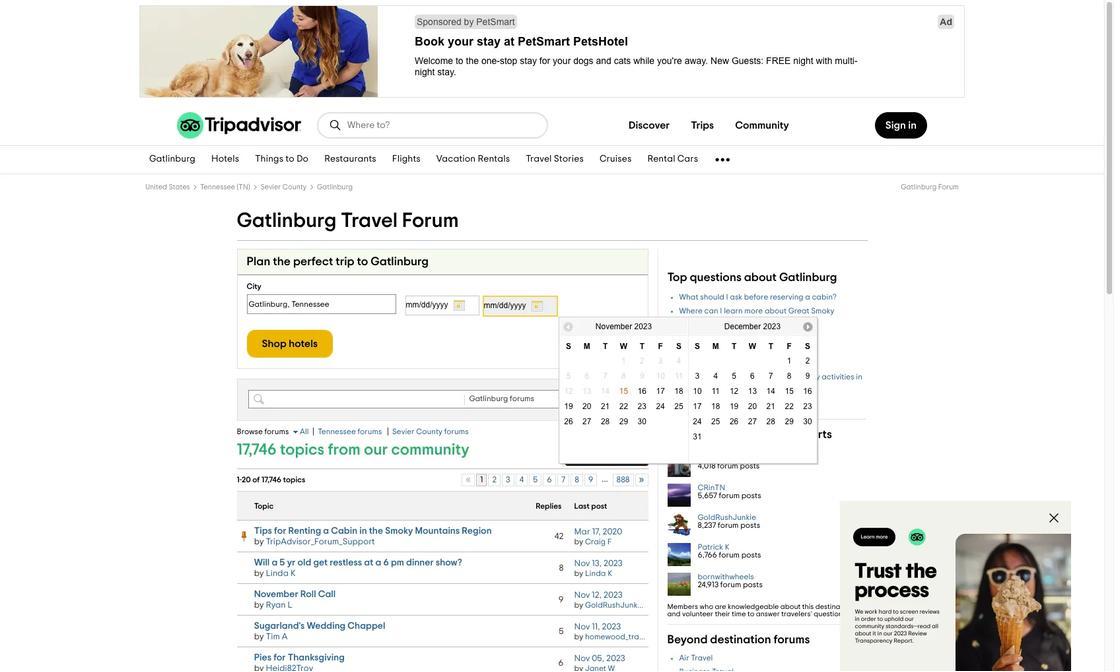 Task type: vqa. For each thing, say whether or not it's contained in the screenshot.
Sat Dec 23 2023 cell on the bottom right of page
no



Task type: describe. For each thing, give the bounding box(es) containing it.
m for november 2023
[[584, 342, 590, 351]]

linda inside 'nov 13, 2023 by linda k'
[[585, 570, 606, 578]]

13,
[[592, 559, 602, 568]]

9 left 12,
[[558, 595, 564, 605]]

perfect
[[293, 256, 333, 268]]

region
[[462, 526, 492, 536]]

2 where from the top
[[679, 346, 703, 354]]

sign in link
[[875, 112, 927, 139]]

gatlinburg forums
[[469, 395, 534, 403]]

posts inside "patrick k 6,766 forum posts"
[[741, 552, 761, 560]]

friendly
[[793, 373, 820, 381]]

» link
[[635, 474, 648, 487]]

1 vertical spatial advertisement region
[[840, 501, 1071, 672]]

2 vertical spatial i
[[716, 359, 718, 367]]

5 inside will a 5 yr old get restless at a 6 pm dinner show? by linda k
[[280, 558, 285, 568]]

0 horizontal spatial 1
[[480, 476, 483, 484]]

thanksgiving
[[288, 653, 345, 663]]

a right at
[[375, 558, 381, 568]]

to inside members who are knowledgeable about this destination and volunteer their time to answer travelers' questions.
[[748, 611, 754, 618]]

1 vertical spatial 4
[[714, 372, 718, 381]]

the left area?
[[679, 384, 691, 392]]

search image
[[329, 119, 342, 132]]

2 13 from the left
[[748, 387, 757, 396]]

0 horizontal spatial do
[[720, 359, 729, 367]]

pies for thanksgiving
[[254, 653, 345, 663]]

goldrushjunk...
[[585, 601, 643, 609]]

1 vertical spatial i
[[720, 307, 722, 315]]

1 horizontal spatial 10
[[693, 387, 702, 396]]

17,746 topics from our community
[[237, 443, 469, 458]]

bradmac image
[[667, 455, 690, 478]]

1 horizontal spatial 17
[[693, 402, 702, 411]]

1 horizontal spatial 2
[[640, 357, 644, 366]]

homewood_tra... link
[[585, 633, 645, 641]]

l
[[288, 601, 292, 610]]

in inside tips for renting a cabin in the smoky mountains region by tripadvisor_forum_support
[[359, 526, 367, 536]]

2 21 from the left
[[766, 402, 775, 411]]

2 28 from the left
[[766, 417, 775, 427]]

about inside what should i ask before reserving a cabin? where can i learn more about great smoky mountains national park? what is there to do near gatlinburg? where are the area webcams? what can i do if it rains? what are some free or budget friendly activities in the area? what hotels offer a free breakfast?
[[765, 307, 787, 315]]

0 horizontal spatial 25
[[675, 402, 683, 411]]

wedding
[[307, 622, 346, 631]]

9 right 8 'link'
[[588, 476, 593, 484]]

0 horizontal spatial destination
[[710, 635, 771, 647]]

vacation rentals link
[[429, 146, 518, 174]]

1 12 from the left
[[564, 387, 573, 396]]

close image
[[1047, 511, 1061, 526]]

tennessee forums link
[[318, 428, 382, 436]]

1 where from the top
[[679, 307, 703, 315]]

by for sugarland's wedding chappel
[[254, 633, 264, 642]]

1 22 from the left
[[619, 402, 628, 411]]

area?
[[693, 384, 714, 392]]

plan
[[247, 256, 270, 268]]

sevier for sevier county forums
[[392, 428, 415, 436]]

beyond destination forums
[[667, 635, 810, 647]]

sevier county
[[261, 184, 307, 191]]

by for november roll call
[[254, 601, 264, 610]]

trips
[[691, 120, 714, 131]]

nov for sugarland's wedding chappel
[[574, 623, 590, 632]]

the down there
[[719, 346, 730, 354]]

17,
[[592, 527, 601, 537]]

1 horizontal spatial mm/dd/yyyy
[[484, 301, 526, 310]]

1 vertical spatial 25
[[711, 417, 720, 427]]

4,018
[[698, 462, 716, 470]]

2 16 from the left
[[803, 387, 812, 396]]

travel stories
[[526, 155, 584, 164]]

1 horizontal spatial 4
[[677, 357, 681, 366]]

learn
[[724, 307, 743, 315]]

0 vertical spatial are
[[704, 346, 717, 354]]

dinner
[[406, 558, 434, 568]]

0 vertical spatial topics
[[280, 443, 324, 458]]

things
[[255, 155, 283, 164]]

1 horizontal spatial 18
[[711, 402, 720, 411]]

travel for air travel
[[691, 655, 713, 663]]

1 15 from the left
[[619, 387, 628, 396]]

0 vertical spatial 24
[[656, 402, 665, 411]]

by for nov 11, 2023
[[574, 633, 583, 641]]

4 what from the top
[[679, 373, 698, 381]]

patrick k image
[[667, 544, 690, 567]]

sugarland's
[[254, 622, 305, 631]]

crintn 5,657 forum posts
[[698, 484, 761, 500]]

goldrushjunkie link
[[698, 514, 756, 522]]

linda k link for a
[[266, 569, 296, 579]]

1 vertical spatial forum
[[402, 211, 459, 231]]

november for roll
[[254, 590, 298, 600]]

in inside what should i ask before reserving a cabin? where can i learn more about great smoky mountains national park? what is there to do near gatlinburg? where are the area webcams? what can i do if it rains? what are some free or budget friendly activities in the area? what hotels offer a free breakfast?
[[856, 373, 862, 381]]

3 inside 3 link
[[506, 476, 510, 484]]

by for mar 17, 2020
[[574, 538, 583, 546]]

united states
[[145, 184, 190, 191]]

air travel
[[679, 655, 713, 663]]

1 27 from the left
[[583, 417, 591, 427]]

0 vertical spatial gatlinburg link
[[141, 146, 203, 174]]

...
[[602, 476, 608, 483]]

linda k link for 13,
[[585, 570, 612, 578]]

travelers'
[[781, 611, 812, 618]]

1 30 from the left
[[638, 417, 647, 427]]

reserving
[[770, 293, 803, 301]]

1 horizontal spatial 20
[[583, 402, 591, 411]]

tim
[[266, 633, 280, 642]]

8 down the november 2023
[[622, 372, 626, 381]]

1 vertical spatial can
[[700, 359, 714, 367]]

national
[[719, 318, 750, 326]]

tips
[[254, 526, 272, 536]]

9 link
[[584, 474, 597, 487]]

tennessee (tn)
[[200, 184, 250, 191]]

1 t from the left
[[603, 342, 608, 351]]

0 horizontal spatial 18
[[675, 387, 683, 396]]

gatlinburg forum
[[901, 184, 959, 191]]

all
[[300, 428, 309, 436]]

topic
[[254, 503, 274, 511]]

crintn
[[698, 484, 725, 492]]

3 link
[[502, 474, 514, 487]]

some
[[714, 373, 734, 381]]

browse forums
[[237, 428, 289, 436]]

2 23 from the left
[[803, 402, 812, 411]]

goldrushjunkie 8,237 forum posts
[[698, 514, 760, 530]]

november for 2023
[[596, 322, 632, 331]]

will a 5 yr old get restless at a 6 pm dinner show? by linda k
[[254, 558, 462, 579]]

8 down 42 at bottom
[[559, 564, 564, 573]]

volunteer
[[682, 611, 713, 618]]

sevier county link
[[261, 184, 307, 191]]

1 vertical spatial are
[[700, 373, 713, 381]]

0 horizontal spatial 17
[[656, 387, 665, 396]]

the inside tips for renting a cabin in the smoky mountains region by tripadvisor_forum_support
[[369, 526, 383, 536]]

6 inside will a 5 yr old get restless at a 6 pm dinner show? by linda k
[[383, 558, 389, 568]]

budget
[[765, 373, 791, 381]]

0 horizontal spatial 11
[[675, 372, 683, 381]]

pies
[[254, 653, 271, 663]]

7 inside "link"
[[561, 476, 565, 484]]

county for sevier county
[[283, 184, 307, 191]]

1 horizontal spatial do
[[738, 332, 747, 340]]

1 29 from the left
[[619, 417, 628, 427]]

0 horizontal spatial 20
[[242, 476, 251, 484]]

states
[[169, 184, 190, 191]]

5 what from the top
[[679, 398, 698, 406]]

2023 for nov 05, 2023
[[606, 654, 625, 663]]

will a 5 yr old get restless at a 6 pm dinner show? link
[[254, 558, 462, 568]]

7 link
[[557, 474, 569, 487]]

discover
[[629, 120, 670, 131]]

sevier for sevier county
[[261, 184, 281, 191]]

breakfast?
[[769, 398, 809, 406]]

a inside tips for renting a cabin in the smoky mountains region by tripadvisor_forum_support
[[323, 526, 329, 536]]

3 what from the top
[[679, 359, 698, 367]]

9 right the budget
[[805, 372, 810, 381]]

1 vertical spatial free
[[750, 398, 768, 406]]

what should i ask before reserving a cabin? where can i learn more about great smoky mountains national park? what is there to do near gatlinburg? where are the area webcams? what can i do if it rains? what are some free or budget friendly activities in the area? what hotels offer a free breakfast?
[[679, 293, 862, 406]]

by inside tips for renting a cabin in the smoky mountains region by tripadvisor_forum_support
[[254, 538, 264, 547]]

3 t from the left
[[732, 342, 737, 351]]

tripadvisor_forum_support
[[266, 538, 375, 547]]

»
[[639, 475, 644, 485]]

city
[[247, 283, 261, 291]]

things to do
[[255, 155, 309, 164]]

posts for goldrushjunkie 8,237 forum posts
[[740, 522, 760, 530]]

to inside what should i ask before reserving a cabin? where can i learn more about great smoky mountains national park? what is there to do near gatlinburg? where are the area webcams? what can i do if it rains? what are some free or budget friendly activities in the area? what hotels offer a free breakfast?
[[728, 332, 736, 340]]

nov 13, 2023 link
[[574, 559, 623, 568]]

mar 17, 2020 link
[[574, 527, 622, 537]]

trips button
[[680, 112, 725, 139]]

1 23 from the left
[[638, 402, 647, 411]]

1 vertical spatial 17,746
[[262, 476, 281, 484]]

nov for will a 5 yr old get restless at a 6 pm dinner show?
[[574, 559, 590, 568]]

it
[[737, 359, 742, 367]]

1 vertical spatial topics
[[283, 476, 305, 484]]

sevier county forums
[[392, 428, 469, 436]]

patrick k 6,766 forum posts
[[698, 544, 761, 560]]

nov 05, 2023
[[574, 654, 625, 663]]

tennessee for tennessee (tn)
[[200, 184, 235, 191]]

bornwithwheels link
[[698, 573, 754, 581]]

m for december 2023
[[712, 342, 719, 351]]

1 horizontal spatial 11
[[712, 387, 720, 396]]

2 vertical spatial 4
[[519, 476, 524, 484]]

2 horizontal spatial 3
[[695, 372, 700, 381]]

k inside 'nov 13, 2023 by linda k'
[[608, 570, 612, 578]]

forum for 24,913
[[720, 581, 741, 589]]

top questions about gatlinburg
[[667, 272, 837, 284]]

webcams?
[[751, 346, 789, 354]]

2 horizontal spatial 2
[[805, 357, 810, 366]]

tennessee (tn) link
[[200, 184, 250, 191]]

2 29 from the left
[[785, 417, 794, 427]]

ryan
[[266, 601, 286, 610]]

2 horizontal spatial 20
[[748, 402, 757, 411]]

for for pies
[[273, 653, 286, 663]]

2 19 from the left
[[730, 402, 739, 411]]

community
[[735, 120, 789, 131]]

cars
[[677, 155, 698, 164]]

linda inside will a 5 yr old get restless at a 6 pm dinner show? by linda k
[[266, 569, 289, 579]]

1 horizontal spatial 1
[[622, 357, 626, 366]]

craig f link
[[585, 538, 612, 546]]

last
[[574, 503, 590, 511]]

2 horizontal spatial 7
[[769, 372, 773, 381]]

december 2023
[[724, 322, 781, 331]]



Task type: locate. For each thing, give the bounding box(es) containing it.
linda down yr
[[266, 569, 289, 579]]

2 horizontal spatial 4
[[714, 372, 718, 381]]

1 vertical spatial in
[[856, 373, 862, 381]]

goldrushjunk... link
[[585, 601, 643, 609]]

by inside november roll call by ryan l
[[254, 601, 264, 610]]

4 s from the left
[[805, 342, 810, 351]]

smoky inside tips for renting a cabin in the smoky mountains region by tripadvisor_forum_support
[[385, 526, 413, 536]]

0 horizontal spatial 4
[[519, 476, 524, 484]]

0 vertical spatial in
[[908, 120, 917, 131]]

0 horizontal spatial 24
[[656, 402, 665, 411]]

forum for 8,237
[[718, 522, 739, 530]]

17 down area?
[[693, 402, 702, 411]]

2023 inside 'nov 13, 2023 by linda k'
[[604, 559, 623, 568]]

nov inside nov 11, 2023 by homewood_tra...
[[574, 623, 590, 632]]

1 vertical spatial 10
[[693, 387, 702, 396]]

888 link
[[613, 474, 634, 487]]

sugarland's wedding chappel link
[[254, 622, 385, 631]]

1 vertical spatial do
[[720, 359, 729, 367]]

forums for browse forums
[[264, 428, 289, 436]]

1 s from the left
[[566, 342, 571, 351]]

2 27 from the left
[[748, 417, 757, 427]]

by for nov 12, 2023
[[574, 601, 583, 609]]

can down 'should'
[[704, 307, 718, 315]]

Search search field
[[347, 120, 536, 131]]

are down there
[[704, 346, 717, 354]]

sticky image
[[238, 529, 249, 545]]

1 horizontal spatial mountains
[[679, 318, 717, 326]]

nov inside 'nov 13, 2023 by linda k'
[[574, 559, 590, 568]]

0 horizontal spatial w
[[620, 342, 627, 351]]

to right time
[[748, 611, 754, 618]]

24,913
[[698, 581, 719, 589]]

top
[[667, 272, 687, 284]]

discover button
[[618, 112, 680, 139]]

3 nov from the top
[[574, 623, 590, 632]]

posts for crintn 5,657 forum posts
[[741, 492, 761, 500]]

free down it
[[735, 373, 753, 381]]

posts down gatlinburg destination experts
[[740, 462, 760, 470]]

27 up the 9 link
[[583, 417, 591, 427]]

tripadvisor_forum_support link
[[266, 538, 375, 547]]

in right 'activities'
[[856, 373, 862, 381]]

1 horizontal spatial 16
[[803, 387, 812, 396]]

forum inside bradmac 4,018 forum posts
[[717, 462, 738, 470]]

0 vertical spatial i
[[726, 293, 728, 301]]

questions
[[690, 272, 742, 284]]

the right the cabin
[[369, 526, 383, 536]]

linda k link down the nov 13, 2023 link
[[585, 570, 612, 578]]

a right will
[[272, 558, 278, 568]]

1 horizontal spatial 7
[[603, 372, 608, 381]]

forum inside goldrushjunkie 8,237 forum posts
[[718, 522, 739, 530]]

travel for gatlinburg travel forum
[[341, 211, 398, 231]]

tennessee left (tn)
[[200, 184, 235, 191]]

posts up knowledgeable
[[743, 581, 763, 589]]

10 up hotels
[[693, 387, 702, 396]]

2 s from the left
[[676, 342, 682, 351]]

about up park?
[[765, 307, 787, 315]]

november
[[596, 322, 632, 331], [254, 590, 298, 600]]

4 nov from the top
[[574, 654, 590, 663]]

gatlinburg link up united states
[[141, 146, 203, 174]]

0 horizontal spatial 2
[[492, 476, 497, 484]]

2023 for nov 13, 2023 by linda k
[[604, 559, 623, 568]]

will
[[254, 558, 270, 568]]

a right offer
[[743, 398, 748, 406]]

the right the plan
[[273, 256, 291, 268]]

who
[[700, 604, 713, 611]]

1 horizontal spatial 23
[[803, 402, 812, 411]]

forum inside "patrick k 6,766 forum posts"
[[719, 552, 740, 560]]

rental cars link
[[640, 146, 706, 174]]

k inside will a 5 yr old get restless at a 6 pm dinner show? by linda k
[[291, 569, 296, 579]]

tennessee for tennessee forums
[[318, 428, 356, 436]]

forum inside crintn 5,657 forum posts
[[719, 492, 740, 500]]

19
[[564, 402, 573, 411], [730, 402, 739, 411]]

25 left hotels
[[675, 402, 683, 411]]

forum inside bornwithwheels 24,913 forum posts
[[720, 581, 741, 589]]

0 horizontal spatial 29
[[619, 417, 628, 427]]

rental
[[647, 155, 675, 164]]

1 horizontal spatial 27
[[748, 417, 757, 427]]

0 horizontal spatial forum
[[402, 211, 459, 231]]

None text field
[[268, 395, 464, 408]]

1 nov from the top
[[574, 559, 590, 568]]

k right patrick
[[725, 544, 730, 552]]

30 up the »
[[638, 417, 647, 427]]

6 link
[[543, 474, 556, 487]]

forum right 8,237
[[718, 522, 739, 530]]

1 horizontal spatial i
[[720, 307, 722, 315]]

0 horizontal spatial tennessee
[[200, 184, 235, 191]]

1 19 from the left
[[564, 402, 573, 411]]

0 vertical spatial can
[[704, 307, 718, 315]]

destination inside members who are knowledgeable about this destination and volunteer their time to answer travelers' questions.
[[815, 604, 853, 611]]

24 left hotels
[[656, 402, 665, 411]]

k inside "patrick k 6,766 forum posts"
[[725, 544, 730, 552]]

0 vertical spatial travel
[[526, 155, 552, 164]]

0 vertical spatial for
[[274, 526, 286, 536]]

w down near at the right
[[749, 342, 756, 351]]

0 horizontal spatial 15
[[619, 387, 628, 396]]

1 down the november 2023
[[622, 357, 626, 366]]

0 horizontal spatial gatlinburg link
[[141, 146, 203, 174]]

do left if
[[720, 359, 729, 367]]

1 16 from the left
[[638, 387, 647, 396]]

in right the cabin
[[359, 526, 367, 536]]

0 horizontal spatial november
[[254, 590, 298, 600]]

mountains up show?
[[415, 526, 460, 536]]

1 w from the left
[[620, 342, 627, 351]]

1 up the budget
[[787, 357, 791, 366]]

can up area?
[[700, 359, 714, 367]]

travel stories link
[[518, 146, 592, 174]]

vacation
[[436, 155, 476, 164]]

1 vertical spatial 11
[[712, 387, 720, 396]]

a
[[282, 633, 288, 642]]

smoky inside what should i ask before reserving a cabin? where can i learn more about great smoky mountains national park? what is there to do near gatlinburg? where are the area webcams? what can i do if it rains? what are some free or budget friendly activities in the area? what hotels offer a free breakfast?
[[811, 307, 834, 315]]

flights
[[392, 155, 421, 164]]

2023
[[634, 322, 652, 331], [763, 322, 781, 331], [604, 559, 623, 568], [604, 591, 623, 600], [602, 623, 621, 632], [606, 654, 625, 663]]

1 horizontal spatial in
[[856, 373, 862, 381]]

forum for 5,657
[[719, 492, 740, 500]]

1 horizontal spatial w
[[749, 342, 756, 351]]

bornwithwheels
[[698, 573, 754, 581]]

united states link
[[145, 184, 190, 191]]

f for 1
[[787, 342, 792, 351]]

where down 'should'
[[679, 307, 703, 315]]

for right the tips
[[274, 526, 286, 536]]

0 horizontal spatial 3
[[506, 476, 510, 484]]

0 vertical spatial sevier
[[261, 184, 281, 191]]

8 link
[[571, 474, 583, 487]]

posts up "patrick k 6,766 forum posts"
[[740, 522, 760, 530]]

2 30 from the left
[[803, 417, 812, 427]]

w for november
[[620, 342, 627, 351]]

restaurants
[[324, 155, 376, 164]]

28 up '...'
[[601, 417, 610, 427]]

travel left stories
[[526, 155, 552, 164]]

by down will
[[254, 569, 264, 579]]

sevier county forums link
[[392, 428, 469, 436]]

1 horizontal spatial sevier
[[392, 428, 415, 436]]

21
[[601, 402, 610, 411], [766, 402, 775, 411]]

get
[[313, 558, 328, 568]]

2 w from the left
[[749, 342, 756, 351]]

by inside nov 11, 2023 by homewood_tra...
[[574, 633, 583, 641]]

None submit
[[247, 330, 333, 358], [570, 390, 610, 410], [247, 330, 333, 358], [570, 390, 610, 410]]

nov
[[574, 559, 590, 568], [574, 591, 590, 600], [574, 623, 590, 632], [574, 654, 590, 663]]

posts for bradmac 4,018 forum posts
[[740, 462, 760, 470]]

15 down the november 2023
[[619, 387, 628, 396]]

vacation rentals
[[436, 155, 510, 164]]

members who are knowledgeable about this destination and volunteer their time to answer travelers' questions.
[[667, 604, 853, 618]]

forum
[[938, 184, 959, 191], [402, 211, 459, 231]]

0 horizontal spatial in
[[359, 526, 367, 536]]

mountains inside what should i ask before reserving a cabin? where can i learn more about great smoky mountains national park? what is there to do near gatlinburg? where are the area webcams? what can i do if it rains? what are some free or budget friendly activities in the area? what hotels offer a free breakfast?
[[679, 318, 717, 326]]

advertisement region
[[0, 5, 1104, 100], [840, 501, 1071, 672]]

0 vertical spatial advertisement region
[[0, 5, 1104, 100]]

1 horizontal spatial m
[[712, 342, 719, 351]]

1 vertical spatial smoky
[[385, 526, 413, 536]]

answer
[[756, 611, 780, 618]]

1-
[[237, 476, 242, 484]]

2 t from the left
[[640, 342, 645, 351]]

1 14 from the left
[[601, 387, 610, 396]]

linda k link down yr
[[266, 569, 296, 579]]

3 s from the left
[[695, 342, 700, 351]]

2 what from the top
[[679, 332, 698, 340]]

11 up hotels
[[712, 387, 720, 396]]

0 vertical spatial 11
[[675, 372, 683, 381]]

0 horizontal spatial mm/dd/yyyy
[[406, 301, 448, 310]]

linda
[[266, 569, 289, 579], [585, 570, 606, 578]]

tennessee up the from
[[318, 428, 356, 436]]

1 horizontal spatial 26
[[730, 417, 739, 427]]

posts inside goldrushjunkie 8,237 forum posts
[[740, 522, 760, 530]]

forums for tennessee forums
[[358, 428, 382, 436]]

forum right "5,657"
[[719, 492, 740, 500]]

about
[[744, 272, 777, 284], [765, 307, 787, 315], [781, 604, 801, 611]]

nov for november roll call
[[574, 591, 590, 600]]

2 m from the left
[[712, 342, 719, 351]]

0 horizontal spatial mountains
[[415, 526, 460, 536]]

0 vertical spatial november
[[596, 322, 632, 331]]

by left tim
[[254, 633, 264, 642]]

county up community
[[416, 428, 443, 436]]

0 horizontal spatial county
[[283, 184, 307, 191]]

31
[[693, 433, 702, 442]]

to right trip
[[357, 256, 368, 268]]

0 vertical spatial 17,746
[[237, 443, 277, 458]]

1 horizontal spatial travel
[[526, 155, 552, 164]]

2 nov from the top
[[574, 591, 590, 600]]

None search field
[[318, 114, 547, 137]]

0 horizontal spatial 16
[[638, 387, 647, 396]]

2023 for nov 12, 2023 by goldrushjunk...
[[604, 591, 623, 600]]

2023 inside nov 12, 2023 by goldrushjunk...
[[604, 591, 623, 600]]

i left learn at the right of page
[[720, 307, 722, 315]]

ask
[[730, 293, 742, 301]]

goldrushjunkie image
[[667, 514, 690, 537]]

mountains up "is"
[[679, 318, 717, 326]]

18
[[675, 387, 683, 396], [711, 402, 720, 411]]

1 horizontal spatial 12
[[730, 387, 739, 396]]

travel right the air
[[691, 655, 713, 663]]

2
[[640, 357, 644, 366], [805, 357, 810, 366], [492, 476, 497, 484]]

by inside will a 5 yr old get restless at a 6 pm dinner show? by linda k
[[254, 569, 264, 579]]

8 inside 8 'link'
[[575, 476, 579, 484]]

mountains inside tips for renting a cabin in the smoky mountains region by tripadvisor_forum_support
[[415, 526, 460, 536]]

smoky up the pm
[[385, 526, 413, 536]]

1 26 from the left
[[564, 417, 573, 427]]

dialog
[[840, 501, 1071, 672]]

to down national on the right of page
[[728, 332, 736, 340]]

m
[[584, 342, 590, 351], [712, 342, 719, 351]]

by down nov 11, 2023 link
[[574, 633, 583, 641]]

tips for renting a cabin in the smoky mountains region link
[[254, 526, 492, 536]]

posts inside bradmac 4,018 forum posts
[[740, 462, 760, 470]]

nov left 13,
[[574, 559, 590, 568]]

24
[[656, 402, 665, 411], [693, 417, 702, 427]]

16 left area?
[[638, 387, 647, 396]]

are inside members who are knowledgeable about this destination and volunteer their time to answer travelers' questions.
[[715, 604, 726, 611]]

stories
[[554, 155, 584, 164]]

5 link
[[529, 474, 542, 487]]

f inside 'mar 17, 2020 by craig f'
[[607, 538, 612, 546]]

old
[[298, 558, 311, 568]]

plan the perfect trip to gatlinburg
[[247, 256, 429, 268]]

forums
[[510, 395, 534, 403], [264, 428, 289, 436], [358, 428, 382, 436], [444, 428, 469, 436], [774, 635, 810, 647]]

7 right or
[[769, 372, 773, 381]]

offer
[[724, 398, 741, 406]]

1 what from the top
[[679, 293, 698, 301]]

for for tips
[[274, 526, 286, 536]]

things to do link
[[247, 146, 316, 174]]

1 linda k link from the left
[[266, 569, 296, 579]]

posts up bornwithwheels 24,913 forum posts
[[741, 552, 761, 560]]

forum right 4,018
[[717, 462, 738, 470]]

of
[[252, 476, 260, 484]]

17,746 right of
[[262, 476, 281, 484]]

0 horizontal spatial 26
[[564, 417, 573, 427]]

6,766
[[698, 552, 717, 560]]

november inside november roll call by ryan l
[[254, 590, 298, 600]]

11 left some
[[675, 372, 683, 381]]

1 horizontal spatial november
[[596, 322, 632, 331]]

sign in
[[885, 120, 917, 131]]

2 linda from the left
[[585, 570, 606, 578]]

f for 2
[[658, 342, 663, 351]]

2 horizontal spatial f
[[787, 342, 792, 351]]

mountains
[[679, 318, 717, 326], [415, 526, 460, 536]]

1 horizontal spatial smoky
[[811, 307, 834, 315]]

posts up goldrushjunkie
[[741, 492, 761, 500]]

by inside 'nov 13, 2023 by linda k'
[[574, 570, 583, 578]]

2 26 from the left
[[730, 417, 739, 427]]

0 vertical spatial 10
[[656, 372, 665, 381]]

by down the mar
[[574, 538, 583, 546]]

sevier right (tn)
[[261, 184, 281, 191]]

18 left offer
[[711, 402, 720, 411]]

by for nov 13, 2023
[[574, 570, 583, 578]]

ryan l link
[[266, 601, 292, 610]]

tripadvisor image
[[177, 112, 301, 139]]

1 horizontal spatial forum
[[938, 184, 959, 191]]

2023 for nov 11, 2023 by homewood_tra...
[[602, 623, 621, 632]]

17 left area?
[[656, 387, 665, 396]]

2 22 from the left
[[785, 402, 794, 411]]

posts for bornwithwheels 24,913 forum posts
[[743, 581, 763, 589]]

0 horizontal spatial 19
[[564, 402, 573, 411]]

0 vertical spatial 3
[[658, 357, 663, 366]]

by inside nov 12, 2023 by goldrushjunk...
[[574, 601, 583, 609]]

1 horizontal spatial 25
[[711, 417, 720, 427]]

2 14 from the left
[[766, 387, 775, 396]]

forum right 6,766
[[719, 552, 740, 560]]

in right sign
[[908, 120, 917, 131]]

2023 inside nov 11, 2023 by homewood_tra...
[[602, 623, 621, 632]]

travel up trip
[[341, 211, 398, 231]]

nov inside nov 12, 2023 by goldrushjunk...
[[574, 591, 590, 600]]

26 up the 7 "link"
[[564, 417, 573, 427]]

28 up destination
[[766, 417, 775, 427]]

0 vertical spatial where
[[679, 307, 703, 315]]

2 horizontal spatial travel
[[691, 655, 713, 663]]

post
[[591, 503, 607, 511]]

forum right 24,913
[[720, 581, 741, 589]]

13
[[583, 387, 591, 396], [748, 387, 757, 396]]

16 down friendly
[[803, 387, 812, 396]]

park?
[[752, 318, 772, 326]]

hotels link
[[203, 146, 247, 174]]

1 vertical spatial tennessee
[[318, 428, 356, 436]]

to left do
[[286, 155, 295, 164]]

forum for 4,018
[[717, 462, 738, 470]]

topics down all
[[280, 443, 324, 458]]

1 vertical spatial 17
[[693, 402, 702, 411]]

smoky
[[811, 307, 834, 315], [385, 526, 413, 536]]

destination
[[728, 429, 789, 441]]

4 t from the left
[[768, 342, 773, 351]]

browse
[[237, 428, 263, 436]]

sevier up community
[[392, 428, 415, 436]]

tammy c image
[[667, 573, 690, 597]]

1 vertical spatial 3
[[695, 372, 700, 381]]

replies
[[536, 503, 562, 511]]

1 vertical spatial about
[[765, 307, 787, 315]]

2 12 from the left
[[730, 387, 739, 396]]

1 vertical spatial november
[[254, 590, 298, 600]]

2 horizontal spatial k
[[725, 544, 730, 552]]

City text field
[[247, 295, 396, 314]]

10 left some
[[656, 372, 665, 381]]

a up tripadvisor_forum_support
[[323, 526, 329, 536]]

1 linda from the left
[[266, 569, 289, 579]]

1 vertical spatial for
[[273, 653, 286, 663]]

17,746 down the browse forums
[[237, 443, 277, 458]]

w for december
[[749, 342, 756, 351]]

0 horizontal spatial 22
[[619, 402, 628, 411]]

for inside tips for renting a cabin in the smoky mountains region by tripadvisor_forum_support
[[274, 526, 286, 536]]

topics right of
[[283, 476, 305, 484]]

crintn image
[[667, 484, 690, 507]]

5
[[566, 372, 571, 381], [732, 372, 736, 381], [533, 476, 538, 484], [280, 558, 285, 568], [559, 627, 564, 636]]

1 horizontal spatial 28
[[766, 417, 775, 427]]

0 horizontal spatial 27
[[583, 417, 591, 427]]

a up great
[[805, 293, 810, 301]]

22
[[619, 402, 628, 411], [785, 402, 794, 411]]

last post
[[574, 503, 607, 511]]

0 horizontal spatial f
[[607, 538, 612, 546]]

by left the ryan
[[254, 601, 264, 610]]

about inside members who are knowledgeable about this destination and volunteer their time to answer travelers' questions.
[[781, 604, 801, 611]]

1 28 from the left
[[601, 417, 610, 427]]

1 m from the left
[[584, 342, 590, 351]]

25 down hotels
[[711, 417, 720, 427]]

great
[[788, 307, 809, 315]]

county for sevier county forums
[[416, 428, 443, 436]]

smoky down cabin? at the top right of page
[[811, 307, 834, 315]]

destination right this
[[815, 604, 853, 611]]

0 horizontal spatial 28
[[601, 417, 610, 427]]

1 horizontal spatial 3
[[658, 357, 663, 366]]

posts inside crintn 5,657 forum posts
[[741, 492, 761, 500]]

gatlinburg
[[149, 155, 196, 164], [317, 184, 353, 191], [901, 184, 937, 191], [237, 211, 336, 231], [371, 256, 429, 268], [779, 272, 837, 284], [469, 395, 508, 403], [667, 429, 725, 441]]

1 horizontal spatial 24
[[693, 417, 702, 427]]

sign
[[885, 120, 906, 131]]

w down the november 2023
[[620, 342, 627, 351]]

1 horizontal spatial gatlinburg link
[[317, 184, 353, 191]]

16
[[638, 387, 647, 396], [803, 387, 812, 396]]

0 horizontal spatial sevier
[[261, 184, 281, 191]]

more
[[744, 307, 763, 315]]

2 15 from the left
[[785, 387, 794, 396]]

where down "is"
[[679, 346, 703, 354]]

to
[[286, 155, 295, 164], [357, 256, 368, 268], [728, 332, 736, 340], [748, 611, 754, 618]]

posts
[[740, 462, 760, 470], [741, 492, 761, 500], [740, 522, 760, 530], [741, 552, 761, 560], [743, 581, 763, 589]]

free down or
[[750, 398, 768, 406]]

their
[[715, 611, 730, 618]]

activities
[[822, 373, 854, 381]]

29 up 888
[[619, 417, 628, 427]]

our
[[364, 443, 388, 458]]

0 vertical spatial destination
[[815, 604, 853, 611]]

restaurants link
[[316, 146, 384, 174]]

by inside sugarland's wedding chappel by tim a
[[254, 633, 264, 642]]

0 horizontal spatial 14
[[601, 387, 610, 396]]

0 vertical spatial mountains
[[679, 318, 717, 326]]

county
[[283, 184, 307, 191], [416, 428, 443, 436]]

1 21 from the left
[[601, 402, 610, 411]]

nov left 12,
[[574, 591, 590, 600]]

posts inside bornwithwheels 24,913 forum posts
[[743, 581, 763, 589]]

forums for gatlinburg forums
[[510, 395, 534, 403]]

0 vertical spatial 25
[[675, 402, 683, 411]]

yr
[[287, 558, 295, 568]]

craig
[[585, 538, 606, 546]]

2 down the november 2023
[[640, 357, 644, 366]]

1 horizontal spatial county
[[416, 428, 443, 436]]

by inside 'mar 17, 2020 by craig f'
[[574, 538, 583, 546]]

0 horizontal spatial 10
[[656, 372, 665, 381]]

1 13 from the left
[[583, 387, 591, 396]]

2 horizontal spatial 1
[[787, 357, 791, 366]]

nov 05, 2023 link
[[574, 654, 625, 663]]

this
[[802, 604, 814, 611]]

2 vertical spatial are
[[715, 604, 726, 611]]

29 down "breakfast?"
[[785, 417, 794, 427]]

2 linda k link from the left
[[585, 570, 612, 578]]

0 vertical spatial about
[[744, 272, 777, 284]]

9 down the november 2023
[[640, 372, 644, 381]]

0 vertical spatial free
[[735, 373, 753, 381]]

8 left friendly
[[787, 372, 791, 381]]

are up area?
[[700, 373, 713, 381]]

call
[[318, 590, 336, 600]]

1 left the 2 link
[[480, 476, 483, 484]]

i left ask
[[726, 293, 728, 301]]

1 horizontal spatial 13
[[748, 387, 757, 396]]

i
[[726, 293, 728, 301], [720, 307, 722, 315], [716, 359, 718, 367]]

i up some
[[716, 359, 718, 367]]

0 vertical spatial 18
[[675, 387, 683, 396]]



